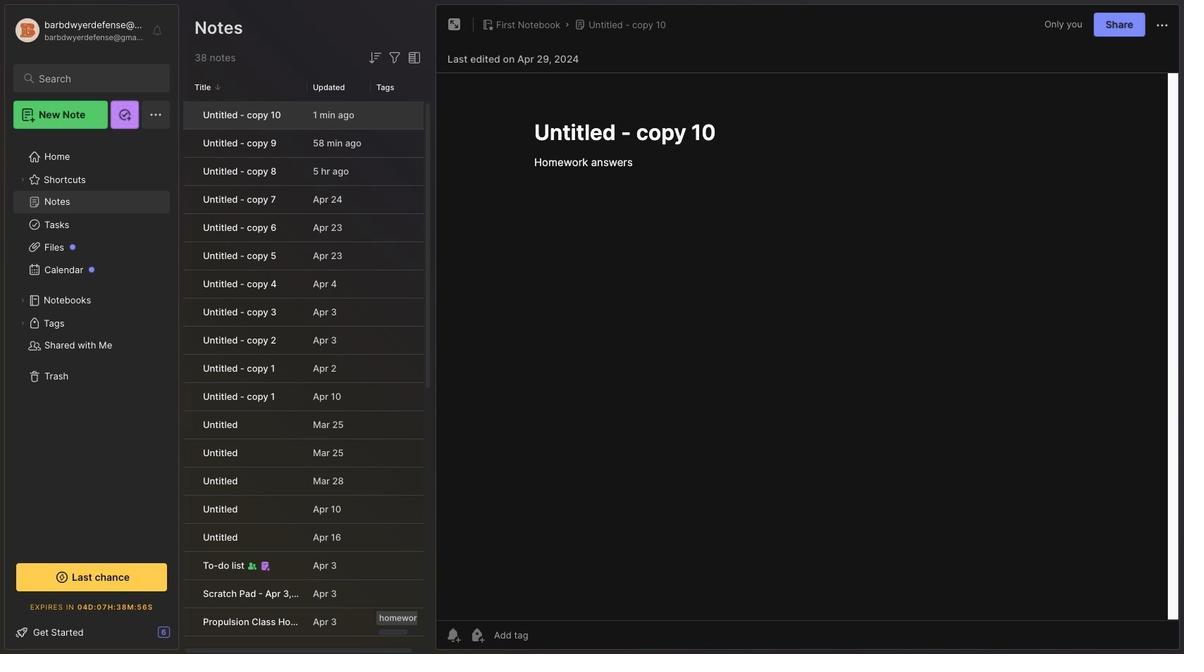 Task type: describe. For each thing, give the bounding box(es) containing it.
Add tag field
[[493, 629, 599, 642]]

1 cell from the top
[[183, 102, 195, 129]]

tree inside the main element
[[5, 137, 178, 548]]

More actions field
[[1154, 16, 1171, 34]]

16 cell from the top
[[183, 524, 195, 552]]

none search field inside the main element
[[39, 70, 157, 87]]

Add filters field
[[386, 49, 403, 66]]

14 cell from the top
[[183, 468, 195, 496]]

8 cell from the top
[[183, 299, 195, 326]]

add a reminder image
[[445, 627, 462, 644]]

3 cell from the top
[[183, 158, 195, 185]]

17 cell from the top
[[183, 553, 195, 580]]

9 cell from the top
[[183, 327, 195, 355]]



Task type: vqa. For each thing, say whether or not it's contained in the screenshot.
2nd "cell" from the bottom of the page
yes



Task type: locate. For each thing, give the bounding box(es) containing it.
Sort options field
[[367, 49, 383, 66]]

Help and Learning task checklist field
[[5, 622, 178, 644]]

None search field
[[39, 70, 157, 87]]

tree
[[5, 137, 178, 548]]

4 cell from the top
[[183, 186, 195, 214]]

20 cell from the top
[[183, 637, 195, 655]]

10 cell from the top
[[183, 355, 195, 383]]

add tag image
[[469, 627, 486, 644]]

row group
[[183, 102, 434, 655]]

Account field
[[13, 16, 144, 44]]

Note Editor text field
[[436, 73, 1179, 621]]

5 cell from the top
[[183, 214, 195, 242]]

cell
[[183, 102, 195, 129], [183, 130, 195, 157], [183, 158, 195, 185], [183, 186, 195, 214], [183, 214, 195, 242], [183, 242, 195, 270], [183, 271, 195, 298], [183, 299, 195, 326], [183, 327, 195, 355], [183, 355, 195, 383], [183, 383, 195, 411], [183, 412, 195, 439], [183, 440, 195, 467], [183, 468, 195, 496], [183, 496, 195, 524], [183, 524, 195, 552], [183, 553, 195, 580], [183, 581, 195, 608], [183, 609, 195, 636], [183, 637, 195, 655]]

15 cell from the top
[[183, 496, 195, 524]]

expand notebooks image
[[18, 297, 27, 305]]

click to collapse image
[[178, 629, 189, 646]]

main element
[[0, 0, 183, 655]]

note window element
[[436, 4, 1180, 654]]

2 cell from the top
[[183, 130, 195, 157]]

expand tags image
[[18, 319, 27, 328]]

expand note image
[[446, 16, 463, 33]]

19 cell from the top
[[183, 609, 195, 636]]

View options field
[[403, 49, 423, 66]]

13 cell from the top
[[183, 440, 195, 467]]

12 cell from the top
[[183, 412, 195, 439]]

11 cell from the top
[[183, 383, 195, 411]]

more actions image
[[1154, 17, 1171, 34]]

6 cell from the top
[[183, 242, 195, 270]]

Search text field
[[39, 72, 157, 85]]

add filters image
[[386, 49, 403, 66]]

18 cell from the top
[[183, 581, 195, 608]]

7 cell from the top
[[183, 271, 195, 298]]



